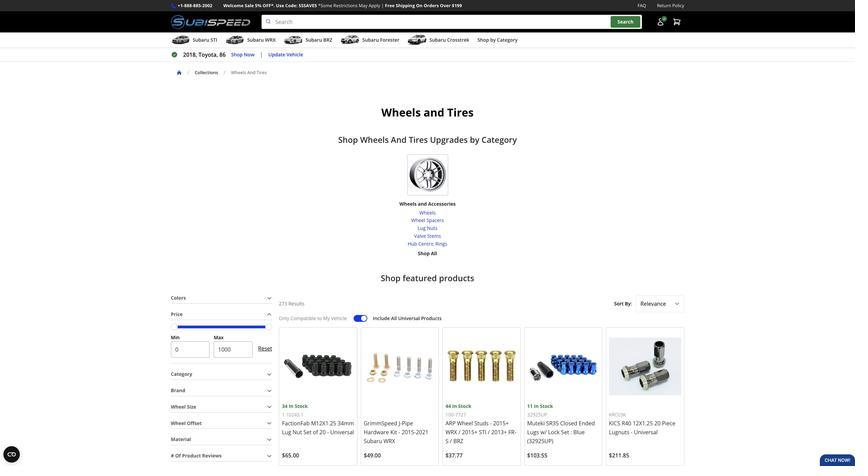 Task type: locate. For each thing, give the bounding box(es) containing it.
code:
[[286, 2, 298, 9]]

wrx inside "grimmspeed j-pipe hardware kit - 2015-2021 subaru wrx"
[[384, 437, 395, 445]]

1 vertical spatial vehicle
[[331, 315, 347, 321]]

0 horizontal spatial stock
[[295, 403, 308, 409]]

products
[[422, 315, 442, 321]]

krc03k kics r40 12x1.25 20 piece lugnuts - universal
[[610, 411, 676, 436]]

- down m12x1.25
[[327, 428, 329, 436]]

vehicle right the my
[[331, 315, 347, 321]]

vehicle inside 'button'
[[287, 51, 303, 58]]

2015+ down studs
[[462, 428, 478, 436]]

1 vertical spatial 20
[[320, 428, 326, 436]]

shop inside wheels and accessories wheels wheel spacers lug nuts valve stems hub centric rings shop all
[[418, 250, 430, 257]]

stock inside 34 in stock 1.10243.1 factionfab m12x1.25 34mm lug nut set of 20 - universal
[[295, 403, 308, 409]]

0 horizontal spatial |
[[260, 51, 263, 58]]

0 vertical spatial wrx
[[265, 37, 276, 43]]

by inside shop by category dropdown button
[[491, 37, 496, 43]]

in inside 44 in stock 100-7727 arp wheel studs - 2015+ wrx / 2015+ sti / 2013+ fr- s / brz
[[453, 403, 457, 409]]

2 in from the left
[[453, 403, 457, 409]]

0 horizontal spatial tires
[[257, 69, 267, 75]]

0 vertical spatial by
[[491, 37, 496, 43]]

20 inside krc03k kics r40 12x1.25 20 piece lugnuts - universal
[[655, 420, 661, 427]]

subaru right a subaru brz thumbnail image in the top left of the page
[[306, 37, 322, 43]]

sort
[[615, 300, 624, 307]]

1 horizontal spatial of
[[313, 428, 318, 436]]

tires
[[257, 69, 267, 75], [448, 105, 474, 120], [409, 134, 428, 145]]

wheels
[[231, 69, 246, 75], [382, 105, 421, 120], [360, 134, 389, 145], [400, 201, 417, 207], [420, 209, 436, 216]]

1 set from the left
[[304, 428, 312, 436]]

reviews
[[202, 452, 222, 459]]

vehicle down a subaru brz thumbnail image in the top left of the page
[[287, 51, 303, 58]]

2 set from the left
[[562, 428, 570, 436]]

20 down m12x1.25
[[320, 428, 326, 436]]

1 in from the left
[[289, 403, 294, 409]]

0 vertical spatial sti
[[211, 37, 217, 43]]

brz inside 44 in stock 100-7727 arp wheel studs - 2015+ wrx / 2015+ sti / 2013+ fr- s / brz
[[454, 437, 464, 445]]

- down r40
[[631, 428, 633, 436]]

11 in stock 32925up muteki sr35 closed ended lugs w/ lock set : blue (32925up)
[[528, 403, 595, 445]]

11
[[528, 403, 533, 409]]

of inside dropdown button
[[175, 452, 181, 459]]

w/
[[541, 428, 547, 436]]

product
[[182, 452, 201, 459]]

0 horizontal spatial 2015+
[[462, 428, 478, 436]]

/ right home image
[[187, 69, 189, 76]]

+1-888-885-2002 link
[[178, 2, 213, 9]]

2 vertical spatial wrx
[[384, 437, 395, 445]]

0 horizontal spatial vehicle
[[287, 51, 303, 58]]

# of product reviews button
[[171, 451, 272, 461]]

subaru
[[193, 37, 209, 43], [248, 37, 264, 43], [306, 37, 322, 43], [363, 37, 379, 43], [430, 37, 446, 43], [364, 437, 382, 445]]

shop inside shop now link
[[231, 51, 243, 58]]

subaru inside dropdown button
[[363, 37, 379, 43]]

1 horizontal spatial in
[[453, 403, 457, 409]]

wheels and accessories image image
[[407, 154, 448, 195]]

1 vertical spatial and
[[418, 201, 427, 207]]

0 vertical spatial lug
[[418, 225, 426, 231]]

products
[[440, 272, 475, 284]]

kics r40 12x1.25 20 piece lugnuts - universal image
[[610, 330, 682, 403]]

subaru sti button
[[171, 34, 217, 48]]

0 horizontal spatial 20
[[320, 428, 326, 436]]

1.10243.1
[[282, 411, 304, 418]]

wrx down the arp
[[446, 428, 458, 436]]

m12x1.25
[[311, 420, 337, 427]]

0 vertical spatial 20
[[655, 420, 661, 427]]

1 vertical spatial by
[[470, 134, 480, 145]]

subaru down the hardware
[[364, 437, 382, 445]]

max
[[214, 334, 224, 341]]

0 horizontal spatial universal
[[331, 428, 354, 436]]

shop for now
[[231, 51, 243, 58]]

1 vertical spatial all
[[391, 315, 397, 321]]

0 vertical spatial and
[[424, 105, 445, 120]]

+1-888-885-2002
[[178, 2, 213, 9]]

and up the wheels link
[[418, 201, 427, 207]]

of down m12x1.25
[[313, 428, 318, 436]]

lug left nut
[[282, 428, 292, 436]]

minimum slider
[[171, 323, 178, 330]]

- right studs
[[491, 420, 492, 427]]

wheels and tires link
[[231, 69, 272, 75]]

1 horizontal spatial by
[[491, 37, 496, 43]]

subaru inside "grimmspeed j-pipe hardware kit - 2015-2021 subaru wrx"
[[364, 437, 382, 445]]

wheel left size
[[171, 403, 186, 410]]

set
[[304, 428, 312, 436], [562, 428, 570, 436]]

brand button
[[171, 385, 272, 396]]

1 vertical spatial wrx
[[446, 428, 458, 436]]

wheel down 7727
[[458, 420, 473, 427]]

use
[[276, 2, 284, 9]]

featured
[[403, 272, 437, 284]]

2018, toyota, 86
[[183, 51, 226, 58]]

and
[[247, 69, 256, 75], [391, 134, 407, 145]]

1 horizontal spatial set
[[562, 428, 570, 436]]

sti up toyota,
[[211, 37, 217, 43]]

0 vertical spatial all
[[431, 250, 438, 257]]

subaru for subaru forester
[[363, 37, 379, 43]]

$103.55
[[528, 452, 548, 459]]

0 horizontal spatial lug
[[282, 428, 292, 436]]

1 vertical spatial of
[[175, 452, 181, 459]]

brz right s
[[454, 437, 464, 445]]

in right 34
[[289, 403, 294, 409]]

and inside wheels and accessories wheels wheel spacers lug nuts valve stems hub centric rings shop all
[[418, 201, 427, 207]]

sssave5
[[299, 2, 317, 9]]

sti inside dropdown button
[[211, 37, 217, 43]]

shop for featured
[[381, 272, 401, 284]]

0 vertical spatial of
[[313, 428, 318, 436]]

pipe
[[402, 420, 413, 427]]

sr35
[[547, 420, 559, 427]]

stock up 7727
[[459, 403, 472, 409]]

stock inside 11 in stock 32925up muteki sr35 closed ended lugs w/ lock set : blue (32925up)
[[540, 403, 554, 409]]

1 horizontal spatial stock
[[459, 403, 472, 409]]

policy
[[673, 2, 685, 9]]

maximum slider
[[266, 323, 272, 330]]

subaru brz button
[[284, 34, 333, 48]]

in right 44
[[453, 403, 457, 409]]

- inside "grimmspeed j-pipe hardware kit - 2015-2021 subaru wrx"
[[399, 428, 401, 436]]

0 vertical spatial |
[[382, 2, 384, 9]]

wheels for wheels and tires
[[231, 69, 246, 75]]

Max text field
[[214, 341, 253, 358]]

1 vertical spatial 2015+
[[462, 428, 478, 436]]

1 horizontal spatial all
[[431, 250, 438, 257]]

2018,
[[183, 51, 197, 58]]

universal down the 34mm on the bottom of page
[[331, 428, 354, 436]]

| right now
[[260, 51, 263, 58]]

wheel size button
[[171, 402, 272, 412]]

update vehicle button
[[269, 51, 303, 59]]

| left free
[[382, 2, 384, 9]]

hub centric rings link
[[408, 240, 448, 248]]

a subaru crosstrek thumbnail image image
[[408, 35, 427, 45]]

in for muteki
[[534, 403, 539, 409]]

shop for by
[[478, 37, 490, 43]]

0 vertical spatial brz
[[324, 37, 333, 43]]

muteki sr35 closed ended lugs w/ lock set : blue (32925up) image
[[528, 330, 600, 402]]

/ left 2013+
[[488, 428, 490, 436]]

welcome
[[224, 2, 244, 9]]

brand
[[171, 387, 185, 394]]

faq
[[638, 2, 647, 9]]

shop inside shop by category dropdown button
[[478, 37, 490, 43]]

1 horizontal spatial brz
[[454, 437, 464, 445]]

tires for wheels and tires
[[448, 105, 474, 120]]

universal
[[399, 315, 420, 321], [331, 428, 354, 436], [635, 428, 658, 436]]

subaru for subaru sti
[[193, 37, 209, 43]]

muteki
[[528, 420, 545, 427]]

in
[[289, 403, 294, 409], [453, 403, 457, 409], [534, 403, 539, 409]]

- right kit
[[399, 428, 401, 436]]

0 vertical spatial category
[[498, 37, 518, 43]]

$65.00
[[282, 452, 299, 459]]

colors
[[171, 295, 186, 301]]

subaru left forester
[[363, 37, 379, 43]]

and for tires
[[424, 105, 445, 120]]

stock up 1.10243.1 in the bottom left of the page
[[295, 403, 308, 409]]

86
[[220, 51, 226, 58]]

0 horizontal spatial of
[[175, 452, 181, 459]]

2015+ up 2013+
[[494, 420, 509, 427]]

888-
[[184, 2, 193, 9]]

2 stock from the left
[[459, 403, 472, 409]]

a subaru wrx thumbnail image image
[[226, 35, 245, 45]]

universal inside 34 in stock 1.10243.1 factionfab m12x1.25 34mm lug nut set of 20 - universal
[[331, 428, 354, 436]]

over
[[440, 2, 451, 9]]

stock inside 44 in stock 100-7727 arp wheel studs - 2015+ wrx / 2015+ sti / 2013+ fr- s / brz
[[459, 403, 472, 409]]

44 in stock 100-7727 arp wheel studs - 2015+ wrx / 2015+ sti / 2013+ fr- s / brz
[[446, 403, 517, 445]]

subaru up 2018, toyota, 86
[[193, 37, 209, 43]]

all right include
[[391, 315, 397, 321]]

2 horizontal spatial wrx
[[446, 428, 458, 436]]

wrx inside 44 in stock 100-7727 arp wheel studs - 2015+ wrx / 2015+ sti / 2013+ fr- s / brz
[[446, 428, 458, 436]]

subaru up now
[[248, 37, 264, 43]]

shop by category
[[478, 37, 518, 43]]

$37.77
[[446, 452, 463, 459]]

subaru forester
[[363, 37, 400, 43]]

set left :
[[562, 428, 570, 436]]

wheel inside 44 in stock 100-7727 arp wheel studs - 2015+ wrx / 2015+ sti / 2013+ fr- s / brz
[[458, 420, 473, 427]]

offset
[[187, 420, 202, 426]]

0 horizontal spatial wrx
[[265, 37, 276, 43]]

material button
[[171, 434, 272, 445]]

set right nut
[[304, 428, 312, 436]]

universal down 12x1.25
[[635, 428, 658, 436]]

stock for 7727
[[459, 403, 472, 409]]

all down hub centric rings link
[[431, 250, 438, 257]]

32925up
[[528, 411, 548, 418]]

1 horizontal spatial 20
[[655, 420, 661, 427]]

arp wheel studs - 2015+ wrx / 2015+ sti / 2013+ fr-s / brz image
[[446, 330, 518, 402]]

0 horizontal spatial all
[[391, 315, 397, 321]]

+1-
[[178, 2, 184, 9]]

3 in from the left
[[534, 403, 539, 409]]

0 horizontal spatial in
[[289, 403, 294, 409]]

and up shop wheels and tires upgrades by category
[[424, 105, 445, 120]]

lugs
[[528, 428, 540, 436]]

piece
[[663, 420, 676, 427]]

wrx down kit
[[384, 437, 395, 445]]

1 vertical spatial and
[[391, 134, 407, 145]]

1 vertical spatial tires
[[448, 105, 474, 120]]

universal left products
[[399, 315, 420, 321]]

2 horizontal spatial in
[[534, 403, 539, 409]]

0 vertical spatial tires
[[257, 69, 267, 75]]

1 vertical spatial lug
[[282, 428, 292, 436]]

in right 11
[[534, 403, 539, 409]]

blue
[[574, 428, 585, 436]]

krc03k
[[610, 411, 626, 418]]

0 horizontal spatial set
[[304, 428, 312, 436]]

1 vertical spatial sti
[[479, 428, 487, 436]]

1 horizontal spatial wrx
[[384, 437, 395, 445]]

0 horizontal spatial by
[[470, 134, 480, 145]]

wheel size
[[171, 403, 196, 410]]

12x1.25
[[633, 420, 654, 427]]

0 horizontal spatial brz
[[324, 37, 333, 43]]

orders
[[424, 2, 439, 9]]

shop all link
[[418, 250, 438, 258]]

1 horizontal spatial tires
[[409, 134, 428, 145]]

brz left a subaru forester thumbnail image
[[324, 37, 333, 43]]

in for 7727
[[453, 403, 457, 409]]

- inside 34 in stock 1.10243.1 factionfab m12x1.25 34mm lug nut set of 20 - universal
[[327, 428, 329, 436]]

of right #
[[175, 452, 181, 459]]

20 left piece
[[655, 420, 661, 427]]

3 stock from the left
[[540, 403, 554, 409]]

1 stock from the left
[[295, 403, 308, 409]]

0 horizontal spatial and
[[247, 69, 256, 75]]

273 results
[[279, 300, 305, 307]]

stock up 32925up
[[540, 403, 554, 409]]

Min text field
[[171, 341, 210, 358]]

welcome sale 5% off*. use code: sssave5
[[224, 2, 317, 9]]

-
[[491, 420, 492, 427], [327, 428, 329, 436], [399, 428, 401, 436], [631, 428, 633, 436]]

(32925up)
[[528, 437, 554, 445]]

lug up valve
[[418, 225, 426, 231]]

wheel down the wheels link
[[412, 217, 426, 224]]

1 vertical spatial brz
[[454, 437, 464, 445]]

0 vertical spatial and
[[247, 69, 256, 75]]

in inside 11 in stock 32925up muteki sr35 closed ended lugs w/ lock set : blue (32925up)
[[534, 403, 539, 409]]

of inside 34 in stock 1.10243.1 factionfab m12x1.25 34mm lug nut set of 20 - universal
[[313, 428, 318, 436]]

2 horizontal spatial stock
[[540, 403, 554, 409]]

1 horizontal spatial lug
[[418, 225, 426, 231]]

1 horizontal spatial sti
[[479, 428, 487, 436]]

sti down studs
[[479, 428, 487, 436]]

wrx up update
[[265, 37, 276, 43]]

0 horizontal spatial sti
[[211, 37, 217, 43]]

2 horizontal spatial universal
[[635, 428, 658, 436]]

lug inside wheels and accessories wheels wheel spacers lug nuts valve stems hub centric rings shop all
[[418, 225, 426, 231]]

by
[[491, 37, 496, 43], [470, 134, 480, 145]]

wheel inside wheels and accessories wheels wheel spacers lug nuts valve stems hub centric rings shop all
[[412, 217, 426, 224]]

Select... button
[[637, 296, 685, 312]]

all inside wheels and accessories wheels wheel spacers lug nuts valve stems hub centric rings shop all
[[431, 250, 438, 257]]

wrx
[[265, 37, 276, 43], [446, 428, 458, 436], [384, 437, 395, 445]]

2 horizontal spatial tires
[[448, 105, 474, 120]]

stems
[[428, 233, 441, 239]]

and
[[424, 105, 445, 120], [418, 201, 427, 207]]

in inside 34 in stock 1.10243.1 factionfab m12x1.25 34mm lug nut set of 20 - universal
[[289, 403, 294, 409]]

subaru left crosstrek
[[430, 37, 446, 43]]

compatible
[[291, 315, 316, 321]]

1 horizontal spatial 2015+
[[494, 420, 509, 427]]

0 vertical spatial vehicle
[[287, 51, 303, 58]]



Task type: vqa. For each thing, say whether or not it's contained in the screenshot.


Task type: describe. For each thing, give the bounding box(es) containing it.
lugnuts
[[610, 428, 630, 436]]

and for accessories
[[418, 201, 427, 207]]

price
[[171, 311, 183, 317]]

off*.
[[263, 2, 275, 9]]

subaru for subaru brz
[[306, 37, 322, 43]]

subispeed logo image
[[171, 15, 251, 29]]

grimmspeed
[[364, 420, 398, 427]]

centric
[[419, 240, 435, 247]]

/ down 86 on the top of page
[[224, 69, 226, 76]]

#
[[171, 452, 174, 459]]

wheel left offset
[[171, 420, 186, 426]]

only
[[279, 315, 290, 321]]

studs
[[475, 420, 489, 427]]

wheels for wheels and tires
[[382, 105, 421, 120]]

subaru wrx
[[248, 37, 276, 43]]

hardware
[[364, 428, 389, 436]]

subaru sti
[[193, 37, 217, 43]]

shop wheels and tires upgrades by category
[[339, 134, 517, 145]]

r40
[[622, 420, 632, 427]]

a subaru forester thumbnail image image
[[341, 35, 360, 45]]

wrx inside dropdown button
[[265, 37, 276, 43]]

lug inside 34 in stock 1.10243.1 factionfab m12x1.25 34mm lug nut set of 20 - universal
[[282, 428, 292, 436]]

select... image
[[675, 301, 680, 307]]

grimmspeed j-pipe hardware kit - 2015-2021 subaru wrx image
[[364, 330, 436, 402]]

grimmspeed j-pipe hardware kit - 2015-2021 subaru wrx
[[364, 420, 429, 445]]

home image
[[176, 70, 182, 75]]

s
[[446, 437, 449, 445]]

sort by:
[[615, 300, 633, 307]]

subaru for subaru wrx
[[248, 37, 264, 43]]

1 vertical spatial |
[[260, 51, 263, 58]]

only compatible to my vehicle
[[279, 315, 347, 321]]

wheels for wheels and accessories wheels wheel spacers lug nuts valve stems hub centric rings shop all
[[400, 201, 417, 207]]

2013+
[[492, 428, 507, 436]]

1 horizontal spatial |
[[382, 2, 384, 9]]

34
[[282, 403, 288, 409]]

category
[[171, 371, 192, 377]]

wheel offset button
[[171, 418, 272, 429]]

stock for factionfab
[[295, 403, 308, 409]]

20 inside 34 in stock 1.10243.1 factionfab m12x1.25 34mm lug nut set of 20 - universal
[[320, 428, 326, 436]]

apply
[[369, 2, 381, 9]]

universal inside krc03k kics r40 12x1.25 20 piece lugnuts - universal
[[635, 428, 658, 436]]

1 vertical spatial category
[[482, 134, 517, 145]]

0 vertical spatial 2015+
[[494, 420, 509, 427]]

a subaru sti thumbnail image image
[[171, 35, 190, 45]]

kit
[[391, 428, 397, 436]]

1 horizontal spatial universal
[[399, 315, 420, 321]]

category inside dropdown button
[[498, 37, 518, 43]]

return policy
[[658, 2, 685, 9]]

restrictions
[[334, 2, 358, 9]]

/ down 7727
[[459, 428, 461, 436]]

44
[[446, 403, 451, 409]]

tires for wheels and tires
[[257, 69, 267, 75]]

spacers
[[427, 217, 444, 224]]

shop for wheels
[[339, 134, 358, 145]]

5%
[[255, 2, 262, 9]]

size
[[187, 403, 196, 410]]

273
[[279, 300, 287, 307]]

rings
[[436, 240, 448, 247]]

subaru for subaru crosstrek
[[430, 37, 446, 43]]

crosstrek
[[448, 37, 470, 43]]

subaru forester button
[[341, 34, 400, 48]]

now
[[244, 51, 255, 58]]

set inside 11 in stock 32925up muteki sr35 closed ended lugs w/ lock set : blue (32925up)
[[562, 428, 570, 436]]

search
[[618, 19, 634, 25]]

reset button
[[258, 341, 272, 357]]

34mm
[[338, 420, 354, 427]]

return policy link
[[658, 2, 685, 9]]

fr-
[[509, 428, 517, 436]]

shop featured products
[[381, 272, 475, 284]]

$199
[[452, 2, 462, 9]]

closed
[[561, 420, 578, 427]]

wheels and tires
[[382, 105, 474, 120]]

results
[[289, 300, 305, 307]]

set inside 34 in stock 1.10243.1 factionfab m12x1.25 34mm lug nut set of 20 - universal
[[304, 428, 312, 436]]

/ right s
[[450, 437, 452, 445]]

2 vertical spatial tires
[[409, 134, 428, 145]]

include
[[373, 315, 390, 321]]

subaru brz
[[306, 37, 333, 43]]

arp
[[446, 420, 456, 427]]

- inside krc03k kics r40 12x1.25 20 piece lugnuts - universal
[[631, 428, 633, 436]]

button image
[[657, 18, 665, 26]]

wheels and accessories wheels wheel spacers lug nuts valve stems hub centric rings shop all
[[400, 201, 456, 257]]

stock for muteki
[[540, 403, 554, 409]]

free
[[385, 2, 395, 9]]

valve stems link
[[408, 232, 448, 240]]

in for factionfab
[[289, 403, 294, 409]]

$211.85
[[610, 452, 630, 459]]

shop by category button
[[478, 34, 518, 48]]

# of product reviews
[[171, 452, 222, 459]]

kics
[[610, 420, 621, 427]]

- inside 44 in stock 100-7727 arp wheel studs - 2015+ wrx / 2015+ sti / 2013+ fr- s / brz
[[491, 420, 492, 427]]

brz inside subaru brz dropdown button
[[324, 37, 333, 43]]

wheel offset
[[171, 420, 202, 426]]

open widget image
[[3, 446, 20, 463]]

subaru crosstrek
[[430, 37, 470, 43]]

factionfab m12x1.25 34mm lug nut set of 20 - universal image
[[282, 330, 355, 402]]

sti inside 44 in stock 100-7727 arp wheel studs - 2015+ wrx / 2015+ sti / 2013+ fr- s / brz
[[479, 428, 487, 436]]

1 horizontal spatial and
[[391, 134, 407, 145]]

sale
[[245, 2, 254, 9]]

34 in stock 1.10243.1 factionfab m12x1.25 34mm lug nut set of 20 - universal
[[282, 403, 354, 436]]

toyota,
[[199, 51, 218, 58]]

forester
[[380, 37, 400, 43]]

update
[[269, 51, 286, 58]]

a subaru brz thumbnail image image
[[284, 35, 303, 45]]

lug nuts link
[[408, 225, 448, 232]]

nut
[[293, 428, 302, 436]]

search input field
[[262, 15, 643, 29]]

wheel spacers link
[[408, 217, 448, 225]]

return
[[658, 2, 672, 9]]

accessories
[[429, 201, 456, 207]]

1 horizontal spatial vehicle
[[331, 315, 347, 321]]

$49.00
[[364, 452, 381, 459]]

on
[[416, 2, 423, 9]]

*some
[[318, 2, 333, 9]]

2021
[[416, 428, 429, 436]]

lock
[[549, 428, 560, 436]]

search button
[[611, 16, 641, 28]]

by:
[[626, 300, 633, 307]]



